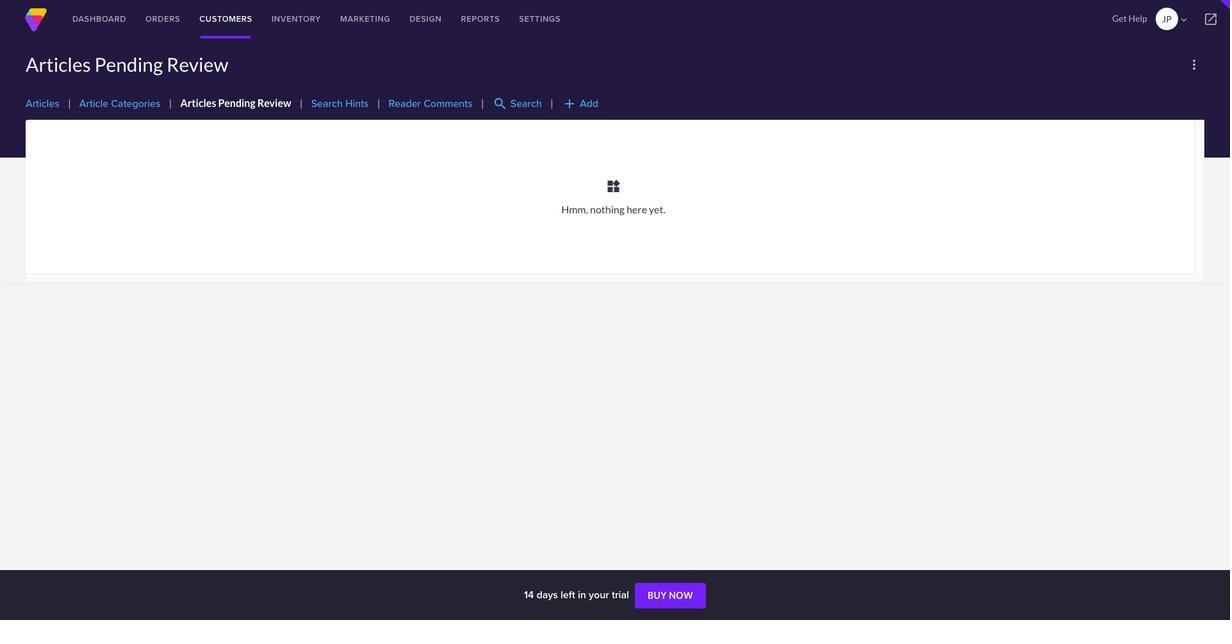 Task type: locate. For each thing, give the bounding box(es) containing it.
3 | from the left
[[300, 97, 303, 109]]

| left search
[[481, 97, 484, 109]]

0 horizontal spatial review
[[167, 53, 229, 76]]

article categories link
[[79, 96, 161, 111]]

1 search from the left
[[311, 96, 343, 111]]

articles up articles link
[[26, 53, 91, 76]]

buy now link
[[635, 583, 706, 609]]

nothing
[[590, 203, 625, 215]]

articles left article
[[26, 96, 59, 111]]

1 horizontal spatial review
[[258, 97, 291, 109]]

hmm, nothing here yet.
[[562, 203, 666, 215]]

| left add
[[551, 97, 554, 109]]

| right hints
[[377, 97, 380, 109]]

here
[[627, 203, 647, 215]]

article
[[79, 96, 108, 111]]

0 horizontal spatial search
[[311, 96, 343, 111]]

pending
[[95, 53, 163, 76], [218, 97, 256, 109]]

search hints
[[311, 96, 369, 111]]

articles pending review link
[[180, 97, 291, 109]]

1 horizontal spatial pending
[[218, 97, 256, 109]]

articles pending review
[[26, 53, 229, 76], [180, 97, 291, 109]]

design
[[410, 13, 442, 25]]

reader
[[389, 96, 421, 111]]

search right search
[[511, 96, 542, 111]]

search
[[311, 96, 343, 111], [511, 96, 542, 111]]

yet.
[[649, 203, 666, 215]]

0 vertical spatial review
[[167, 53, 229, 76]]

1 horizontal spatial search
[[511, 96, 542, 111]]

review
[[167, 53, 229, 76], [258, 97, 291, 109]]

trial
[[612, 588, 629, 603]]

2 | from the left
[[169, 97, 172, 109]]

buy
[[648, 590, 667, 601]]

| left search hints link
[[300, 97, 303, 109]]

articles
[[26, 53, 91, 76], [26, 96, 59, 111], [180, 97, 216, 109]]

reports
[[461, 13, 500, 25]]

| right categories
[[169, 97, 172, 109]]

articles link
[[26, 96, 59, 111]]

get
[[1113, 13, 1127, 24]]

|
[[68, 97, 71, 109], [169, 97, 172, 109], [300, 97, 303, 109], [377, 97, 380, 109], [481, 97, 484, 109], [551, 97, 554, 109]]

1 vertical spatial review
[[258, 97, 291, 109]]

orders
[[145, 13, 180, 25]]

search hints link
[[311, 96, 369, 111]]

hmm,
[[562, 203, 588, 215]]

| left article
[[68, 97, 71, 109]]

0 horizontal spatial pending
[[95, 53, 163, 76]]

customers
[[200, 13, 252, 25]]

1 vertical spatial pending
[[218, 97, 256, 109]]

search left hints
[[311, 96, 343, 111]]

2 search from the left
[[511, 96, 542, 111]]

1 | from the left
[[68, 97, 71, 109]]

add
[[562, 96, 577, 112]]



Task type: describe. For each thing, give the bounding box(es) containing it.
comments
[[424, 96, 473, 111]]

4 | from the left
[[377, 97, 380, 109]]

settings
[[519, 13, 561, 25]]

add add
[[562, 96, 599, 112]]

dashboard link
[[63, 0, 136, 38]]

articles right categories
[[180, 97, 216, 109]]

now
[[669, 590, 694, 601]]

widgets
[[606, 179, 621, 194]]

left
[[561, 588, 575, 603]]

more_vert button
[[1185, 54, 1205, 75]]

reader comments link
[[389, 96, 473, 111]]

marketing
[[340, 13, 391, 25]]

1 vertical spatial articles pending review
[[180, 97, 291, 109]]

0 vertical spatial pending
[[95, 53, 163, 76]]

hints
[[345, 96, 369, 111]]

14 days left in your trial
[[524, 588, 632, 603]]


[[1179, 14, 1190, 26]]

jp
[[1163, 13, 1172, 24]]

categories
[[111, 96, 161, 111]]

5 | from the left
[[481, 97, 484, 109]]

help
[[1129, 13, 1148, 24]]

search search
[[493, 96, 542, 112]]


[[1204, 12, 1219, 27]]

dashboard
[[72, 13, 126, 25]]

search
[[493, 96, 508, 112]]

get help
[[1113, 13, 1148, 24]]

more_vert
[[1187, 57, 1202, 72]]

 link
[[1192, 0, 1231, 38]]

in
[[578, 588, 586, 603]]

days
[[537, 588, 558, 603]]

14
[[524, 588, 534, 603]]

inventory
[[272, 13, 321, 25]]

add
[[580, 96, 599, 111]]

0 vertical spatial articles pending review
[[26, 53, 229, 76]]

your
[[589, 588, 609, 603]]

article categories
[[79, 96, 161, 111]]

search inside search search
[[511, 96, 542, 111]]

buy now
[[648, 590, 694, 601]]

reader comments
[[389, 96, 473, 111]]

6 | from the left
[[551, 97, 554, 109]]



Task type: vqa. For each thing, say whether or not it's contained in the screenshot.
the bottommost ABOUT
no



